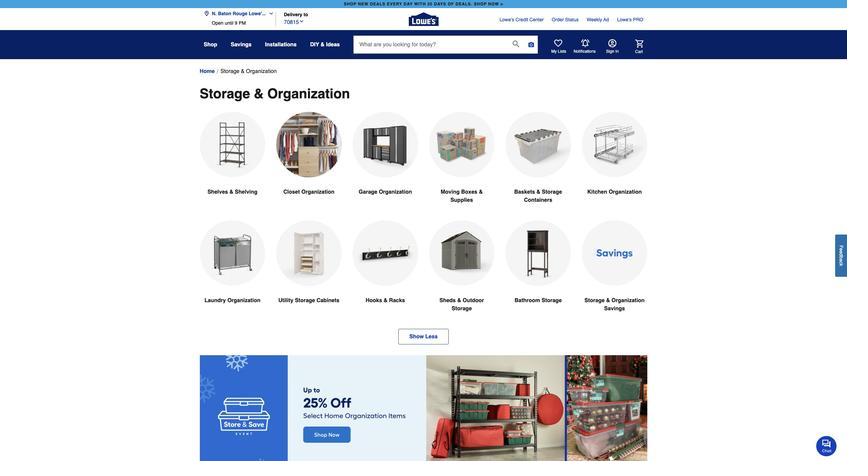 Task type: vqa. For each thing, say whether or not it's contained in the screenshot.
"&"
yes



Task type: describe. For each thing, give the bounding box(es) containing it.
storage inside 'link'
[[295, 298, 315, 304]]

shop
[[204, 42, 217, 48]]

ad
[[604, 17, 610, 22]]

b
[[839, 256, 845, 259]]

lists
[[558, 49, 567, 54]]

70815
[[284, 19, 299, 25]]

order status
[[552, 17, 579, 22]]

lowe's home improvement logo image
[[409, 4, 439, 34]]

sheds
[[440, 298, 456, 304]]

lowe's home improvement cart image
[[636, 39, 644, 48]]

search image
[[513, 41, 520, 47]]

lowe'...
[[249, 11, 266, 16]]

& inside button
[[321, 42, 325, 48]]

moving boxes & supplies link
[[429, 112, 495, 221]]

to
[[304, 12, 308, 17]]

my lists link
[[552, 39, 567, 54]]

storage & organization savings
[[585, 298, 645, 312]]

my
[[552, 49, 557, 54]]

hooks & racks link
[[353, 221, 419, 321]]

location image
[[204, 11, 209, 16]]

shop button
[[204, 39, 217, 51]]

1 e from the top
[[839, 248, 845, 251]]

order status link
[[552, 16, 579, 23]]

outdoor
[[463, 298, 484, 304]]

show less
[[410, 334, 438, 340]]

lowe's pro link
[[618, 16, 644, 23]]

9
[[235, 20, 238, 26]]

an assortment of cardboard moving boxes. image
[[429, 112, 495, 178]]

deals
[[370, 2, 386, 6]]

f e e d b a c k button
[[836, 235, 848, 277]]

a decorative wall rack with 5 nickel hooks. image
[[353, 221, 419, 287]]

baskets & storage containers
[[515, 189, 563, 203]]

now
[[489, 2, 500, 6]]

rouge
[[233, 11, 248, 16]]

hooks & racks
[[366, 298, 405, 304]]

notifications
[[574, 49, 596, 54]]

n.
[[212, 11, 217, 16]]

laundry organization
[[205, 298, 261, 304]]

c
[[839, 262, 845, 264]]

storage & organization savings link
[[582, 221, 648, 329]]

lowe's credit center link
[[500, 16, 544, 23]]

d
[[839, 254, 845, 256]]

show
[[410, 334, 424, 340]]

storage & organization link
[[221, 67, 277, 75]]

center
[[530, 17, 544, 22]]

a wood closet organization system with shelves, hanging rods, drawers and shoe racks. image
[[276, 112, 342, 178]]

a dark wood over-the-toilet storage cabinet. image
[[506, 221, 572, 287]]

shelves & shelving
[[208, 189, 258, 195]]

moving boxes & supplies
[[441, 189, 483, 203]]

a 2-shelf wire pull out kitchen cabinet organizer. image
[[582, 112, 648, 178]]

storage inside storage & organization savings
[[585, 298, 605, 304]]

pm
[[239, 20, 246, 26]]

closet organization link
[[276, 112, 342, 213]]

hooks
[[366, 298, 383, 304]]

& inside moving boxes & supplies
[[479, 189, 483, 195]]

new
[[358, 2, 369, 6]]

diy & ideas
[[310, 42, 340, 48]]

of
[[448, 2, 455, 6]]

a white storage cabinet opened to show shelves and drawers. image
[[276, 221, 342, 287]]

diy
[[310, 42, 319, 48]]

lowe's for lowe's credit center
[[500, 17, 515, 22]]

bathroom storage link
[[506, 221, 572, 321]]

sheds & outdoor storage
[[440, 298, 484, 312]]

ideas
[[326, 42, 340, 48]]

chat invite button image
[[817, 436, 838, 457]]

savings button
[[231, 39, 252, 51]]

cart button
[[626, 39, 644, 54]]

less
[[426, 334, 438, 340]]

installations button
[[265, 39, 297, 51]]

camera image
[[528, 41, 535, 48]]

garage
[[359, 189, 378, 195]]

utility storage cabinets
[[279, 298, 340, 304]]

bathroom
[[515, 298, 541, 304]]

weekly ad link
[[587, 16, 610, 23]]

kitchen
[[588, 189, 608, 195]]

kitchen organization
[[588, 189, 642, 195]]

sign in button
[[607, 39, 619, 54]]

order
[[552, 17, 564, 22]]

savings inside storage & organization savings
[[605, 306, 626, 312]]

closet organization
[[284, 189, 335, 195]]

home
[[200, 68, 215, 74]]

advertisement region
[[200, 356, 648, 462]]

25
[[428, 2, 433, 6]]



Task type: locate. For each thing, give the bounding box(es) containing it.
0 horizontal spatial shop
[[344, 2, 357, 6]]

chevron down image inside 70815 button
[[299, 18, 305, 24]]

baskets & storage containers link
[[506, 112, 572, 221]]

k
[[839, 264, 845, 266]]

& inside sheds & outdoor storage
[[458, 298, 462, 304]]

pro
[[634, 17, 644, 22]]

1 horizontal spatial chevron down image
[[299, 18, 305, 24]]

sign
[[607, 49, 615, 54]]

lowe's home improvement notification center image
[[582, 39, 590, 47]]

1 shop from the left
[[344, 2, 357, 6]]

lowe's pro
[[618, 17, 644, 22]]

a gray garage shelving unit with cabinets, drawers and a worktop. image
[[353, 112, 419, 178]]

a 5-tier metal shelving unit. image
[[200, 112, 266, 178]]

storage inside sheds & outdoor storage
[[452, 306, 472, 312]]

shop
[[344, 2, 357, 6], [474, 2, 487, 6]]

chevron down image inside n. baton rouge lowe'... button
[[266, 11, 274, 16]]

closet
[[284, 189, 300, 195]]

1 horizontal spatial shop
[[474, 2, 487, 6]]

savings
[[231, 42, 252, 48], [605, 306, 626, 312]]

1 vertical spatial chevron down image
[[299, 18, 305, 24]]

0 horizontal spatial chevron down image
[[266, 11, 274, 16]]

e up 'b'
[[839, 251, 845, 254]]

f
[[839, 246, 845, 248]]

1 vertical spatial savings
[[605, 306, 626, 312]]

None search field
[[354, 36, 539, 60]]

until
[[225, 20, 234, 26]]

bathroom storage
[[515, 298, 562, 304]]

e up d
[[839, 248, 845, 251]]

lowe's home improvement account image
[[609, 39, 617, 47]]

sheds & outdoor storage link
[[429, 221, 495, 329]]

every
[[387, 2, 403, 6]]

2 shop from the left
[[474, 2, 487, 6]]

savings. image
[[582, 221, 648, 286]]

supplies
[[451, 197, 473, 203]]

containers
[[525, 197, 553, 203]]

a
[[839, 259, 845, 262]]

boxes
[[462, 189, 478, 195]]

2 lowe's from the left
[[618, 17, 632, 22]]

chevron down image
[[266, 11, 274, 16], [299, 18, 305, 24]]

day
[[404, 2, 413, 6]]

lowe's home improvement lists image
[[555, 39, 563, 47]]

n. baton rouge lowe'... button
[[204, 7, 277, 20]]

f e e d b a c k
[[839, 246, 845, 266]]

1 vertical spatial storage & organization
[[200, 86, 350, 102]]

shelves & shelving link
[[200, 112, 266, 213]]

0 horizontal spatial lowe's
[[500, 17, 515, 22]]

2 e from the top
[[839, 251, 845, 254]]

days
[[434, 2, 447, 6]]

shop left now on the right of the page
[[474, 2, 487, 6]]

70815 button
[[284, 17, 305, 26]]

open
[[212, 20, 224, 26]]

organization
[[246, 68, 277, 74], [268, 86, 350, 102], [302, 189, 335, 195], [379, 189, 412, 195], [609, 189, 642, 195], [228, 298, 261, 304], [612, 298, 645, 304]]

baskets
[[515, 189, 536, 195]]

chevron down image down the to
[[299, 18, 305, 24]]

lowe's for lowe's pro
[[618, 17, 632, 22]]

n. baton rouge lowe'...
[[212, 11, 266, 16]]

weekly
[[587, 17, 603, 22]]

delivery
[[284, 12, 303, 17]]

storage inside the baskets & storage containers
[[542, 189, 563, 195]]

deals.
[[456, 2, 473, 6]]

a gray double-bin laundry cart full of clothes. image
[[200, 221, 266, 286]]

moving
[[441, 189, 460, 195]]

garage organization
[[359, 189, 412, 195]]

0 horizontal spatial savings
[[231, 42, 252, 48]]

diy & ideas button
[[310, 39, 340, 51]]

Search Query text field
[[354, 36, 508, 53]]

credit
[[516, 17, 529, 22]]

0 vertical spatial savings
[[231, 42, 252, 48]]

my lists
[[552, 49, 567, 54]]

1 lowe's from the left
[[500, 17, 515, 22]]

garage organization link
[[353, 112, 419, 213]]

1 horizontal spatial lowe's
[[618, 17, 632, 22]]

shelving
[[235, 189, 258, 195]]

>
[[501, 2, 504, 6]]

chevron down image left the delivery
[[266, 11, 274, 16]]

lowe's credit center
[[500, 17, 544, 22]]

laundry organization link
[[200, 221, 266, 321]]

&
[[321, 42, 325, 48], [241, 68, 245, 74], [254, 86, 264, 102], [230, 189, 234, 195], [479, 189, 483, 195], [537, 189, 541, 195], [384, 298, 388, 304], [458, 298, 462, 304], [607, 298, 611, 304]]

shop left new
[[344, 2, 357, 6]]

kitchen organization link
[[582, 112, 648, 213]]

with
[[415, 2, 426, 6]]

home link
[[200, 67, 215, 75]]

weekly ad
[[587, 17, 610, 22]]

installations
[[265, 42, 297, 48]]

shop new deals every day with 25 days of deals. shop now > link
[[343, 0, 505, 8]]

& inside 'link'
[[230, 189, 234, 195]]

delivery to
[[284, 12, 308, 17]]

sign in
[[607, 49, 619, 54]]

storage
[[221, 68, 240, 74], [200, 86, 250, 102], [542, 189, 563, 195], [295, 298, 315, 304], [542, 298, 562, 304], [585, 298, 605, 304], [452, 306, 472, 312]]

lowe's
[[500, 17, 515, 22], [618, 17, 632, 22]]

storage & organization
[[221, 68, 277, 74], [200, 86, 350, 102]]

in
[[616, 49, 619, 54]]

lowe's left credit
[[500, 17, 515, 22]]

a 2-tone gray outdoor storage shed with a dark gray roof. image
[[429, 221, 495, 286]]

laundry
[[205, 298, 226, 304]]

cart
[[636, 49, 643, 54]]

e
[[839, 248, 845, 251], [839, 251, 845, 254]]

show less button
[[399, 329, 449, 345]]

baton
[[218, 11, 232, 16]]

0 vertical spatial chevron down image
[[266, 11, 274, 16]]

organization inside storage & organization savings
[[612, 298, 645, 304]]

shelves
[[208, 189, 228, 195]]

utility
[[279, 298, 294, 304]]

lowe's left pro on the right
[[618, 17, 632, 22]]

& inside the baskets & storage containers
[[537, 189, 541, 195]]

1 horizontal spatial savings
[[605, 306, 626, 312]]

0 vertical spatial storage & organization
[[221, 68, 277, 74]]

open until 9 pm
[[212, 20, 246, 26]]

& inside storage & organization savings
[[607, 298, 611, 304]]

a plastic storage bin with a gray lid. image
[[506, 112, 572, 178]]



